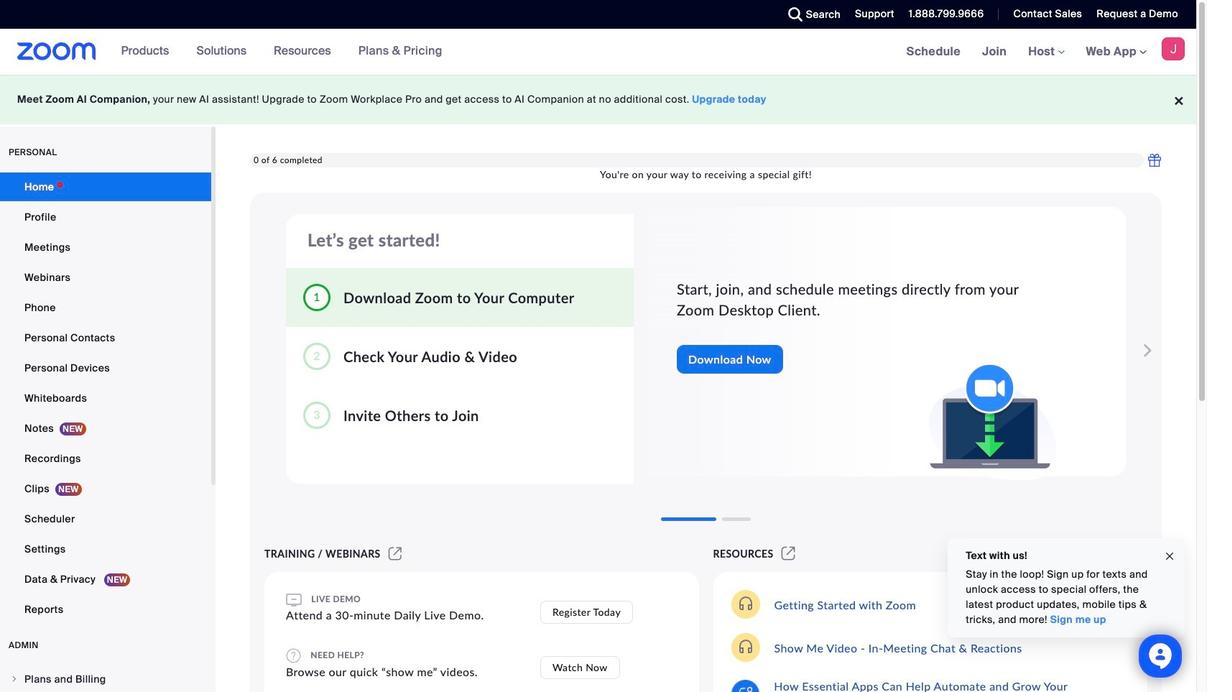 Task type: describe. For each thing, give the bounding box(es) containing it.
zoom logo image
[[17, 42, 96, 60]]

profile picture image
[[1162, 37, 1185, 60]]

personal menu menu
[[0, 173, 211, 625]]

2 window new image from the left
[[780, 548, 798, 560]]

meetings navigation
[[896, 29, 1197, 75]]



Task type: locate. For each thing, give the bounding box(es) containing it.
next image
[[1140, 336, 1160, 365]]

product information navigation
[[110, 29, 454, 75]]

0 horizontal spatial window new image
[[387, 548, 404, 560]]

banner
[[0, 29, 1197, 75]]

menu item
[[0, 666, 211, 692]]

close image
[[1165, 548, 1176, 565]]

1 horizontal spatial window new image
[[780, 548, 798, 560]]

right image
[[10, 675, 19, 684]]

1 window new image from the left
[[387, 548, 404, 560]]

footer
[[0, 75, 1197, 124]]

window new image
[[387, 548, 404, 560], [780, 548, 798, 560]]



Task type: vqa. For each thing, say whether or not it's contained in the screenshot.
menu item
yes



